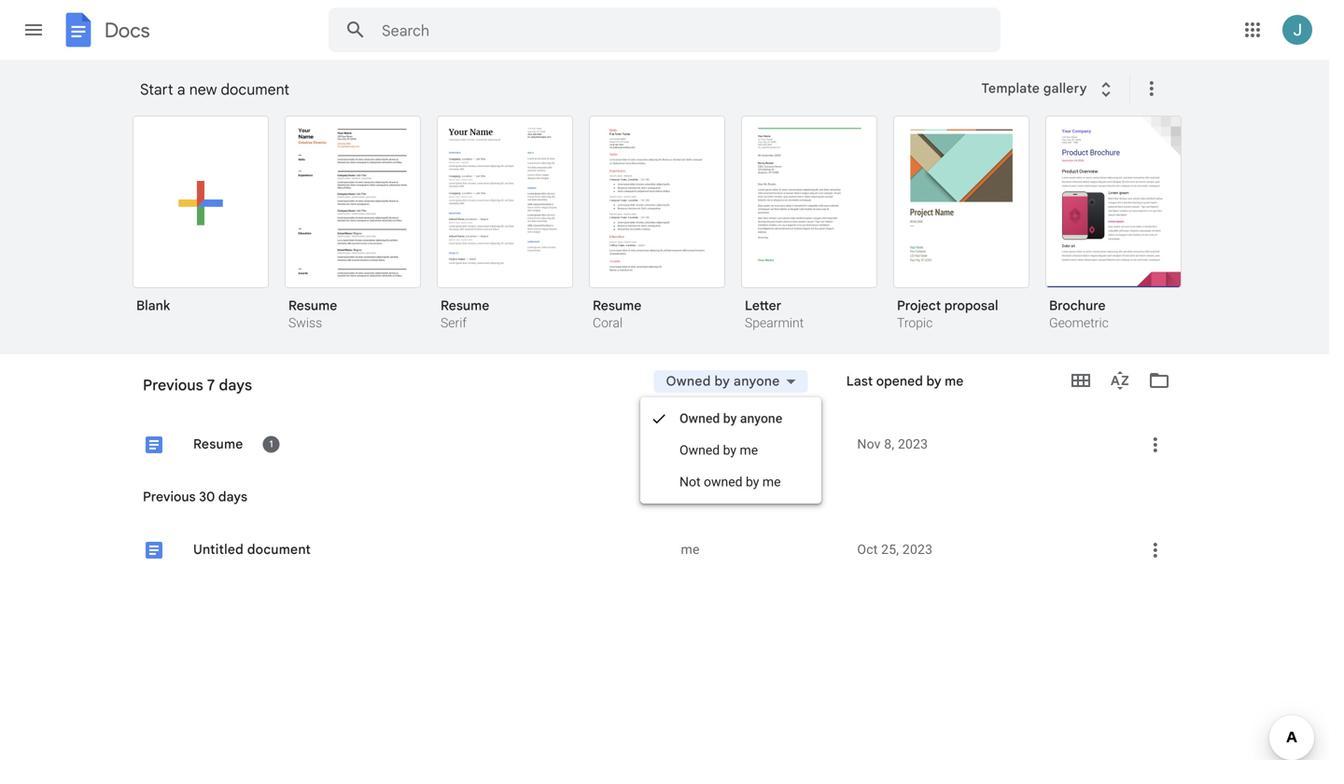 Task type: vqa. For each thing, say whether or not it's contained in the screenshot.
5th heading from the top
no



Task type: locate. For each thing, give the bounding box(es) containing it.
resume serif
[[441, 298, 489, 331]]

1 vertical spatial anyone
[[740, 411, 782, 427]]

document right untitled in the left of the page
[[247, 542, 311, 558]]

opened down spearmint
[[761, 385, 808, 401]]

2023 right 25,
[[903, 542, 933, 558]]

untitled document option
[[122, 527, 1183, 761]]

last up owned by me
[[731, 385, 757, 401]]

untitled
[[193, 542, 244, 558]]

by
[[715, 373, 730, 390], [926, 373, 941, 390], [811, 385, 826, 401], [723, 411, 737, 427], [723, 443, 737, 458], [746, 475, 759, 490]]

owned by me element
[[681, 435, 842, 454], [681, 541, 842, 560]]

anyone
[[734, 373, 780, 390], [740, 411, 782, 427]]

project
[[897, 298, 941, 314]]

list box
[[133, 112, 1206, 356]]

1 vertical spatial owned by me element
[[681, 541, 842, 560]]

opened down the tropic
[[876, 373, 923, 390]]

resume left '1'
[[193, 436, 243, 453]]

resume option
[[285, 116, 421, 333], [437, 116, 573, 333], [589, 116, 725, 333], [122, 422, 1183, 761]]

2023 inside "element"
[[903, 542, 933, 558]]

2023
[[898, 437, 928, 452], [903, 542, 933, 558]]

1 button
[[260, 434, 282, 456], [262, 435, 281, 454]]

search image
[[337, 11, 374, 49]]

last up nov
[[846, 373, 873, 390]]

serif
[[441, 316, 467, 331]]

owned by me element down not owned by me
[[681, 541, 842, 560]]

0 vertical spatial owned by anyone
[[666, 373, 780, 390]]

owned
[[666, 373, 711, 390], [680, 411, 720, 427], [680, 443, 720, 458]]

anyone down spearmint
[[734, 373, 780, 390]]

menu
[[640, 398, 822, 504]]

owned by me element up not owned by me
[[681, 435, 842, 454]]

document
[[221, 80, 289, 99], [247, 542, 311, 558]]

by inside popup button
[[715, 373, 730, 390]]

oct
[[857, 542, 878, 558]]

previous 7 days inside heading
[[143, 376, 252, 395]]

owned by me
[[680, 443, 758, 458]]

1 previous 7 days from the top
[[143, 376, 252, 395]]

last opened by me oct 25, 2023 element
[[857, 541, 1115, 560]]

1 previous from the top
[[143, 376, 203, 395]]

document inside heading
[[221, 80, 289, 99]]

1 horizontal spatial last
[[846, 373, 873, 390]]

resume up coral
[[593, 298, 642, 314]]

not
[[680, 475, 701, 490]]

resume for resume swiss
[[288, 298, 337, 314]]

7 for previous 30 days
[[207, 376, 215, 395]]

owned by me element inside untitled document option
[[681, 541, 842, 560]]

proposal
[[944, 298, 998, 314]]

previous 7 days
[[143, 376, 252, 395], [143, 384, 238, 400]]

resume up the swiss
[[288, 298, 337, 314]]

last
[[846, 373, 873, 390], [731, 385, 757, 401]]

anyone down owned by anyone popup button
[[740, 411, 782, 427]]

days
[[219, 376, 252, 395], [209, 384, 238, 400], [218, 489, 247, 505]]

7
[[207, 376, 215, 395], [199, 384, 206, 400]]

days inside heading
[[219, 376, 252, 395]]

1 vertical spatial 2023
[[903, 542, 933, 558]]

docs link
[[60, 11, 150, 52]]

untitled document
[[193, 542, 311, 558]]

letter option
[[741, 116, 877, 333]]

owned by anyone inside popup button
[[666, 373, 780, 390]]

None search field
[[329, 7, 1001, 52]]

7 inside heading
[[207, 376, 215, 395]]

1 horizontal spatial opened
[[876, 373, 923, 390]]

project proposal option
[[893, 116, 1030, 333]]

previous for resume
[[143, 384, 196, 400]]

opened
[[876, 373, 923, 390], [761, 385, 808, 401]]

previous
[[143, 376, 203, 395], [143, 384, 196, 400], [143, 489, 196, 505]]

1 vertical spatial document
[[247, 542, 311, 558]]

resume google docs 1 follow up element
[[191, 434, 670, 456]]

0 horizontal spatial 7
[[199, 384, 206, 400]]

0 vertical spatial 2023
[[898, 437, 928, 452]]

brochure geometric
[[1049, 298, 1109, 331]]

1 vertical spatial owned
[[680, 411, 720, 427]]

resume
[[288, 298, 337, 314], [441, 298, 489, 314], [593, 298, 642, 314], [193, 436, 243, 453]]

0 vertical spatial document
[[221, 80, 289, 99]]

letter spearmint
[[745, 298, 804, 331]]

me
[[945, 373, 964, 390], [829, 385, 848, 401], [681, 437, 700, 452], [740, 443, 758, 458], [763, 475, 781, 490], [681, 542, 700, 558]]

2023 right "8,"
[[898, 437, 928, 452]]

docs
[[105, 18, 150, 42]]

1 owned by me element from the top
[[681, 435, 842, 454]]

2023 for nov 8, 2023
[[898, 437, 928, 452]]

owned by anyone
[[666, 373, 780, 390], [680, 411, 782, 427]]

3 previous from the top
[[143, 489, 196, 505]]

document inside option
[[247, 542, 311, 558]]

0 vertical spatial owned
[[666, 373, 711, 390]]

previous inside heading
[[143, 376, 203, 395]]

resume up serif
[[441, 298, 489, 314]]

blank
[[136, 298, 170, 314]]

not owned by me
[[680, 475, 781, 490]]

owned by me element for nov
[[681, 435, 842, 454]]

2 previous 7 days from the top
[[143, 384, 238, 400]]

start a new document
[[140, 80, 289, 99]]

0 vertical spatial owned by me element
[[681, 435, 842, 454]]

last opened by me nov 8, 2023 element
[[857, 435, 1115, 454]]

owned by me element for oct
[[681, 541, 842, 560]]

template
[[981, 80, 1040, 97]]

1 horizontal spatial 7
[[207, 376, 215, 395]]

menu containing owned by anyone
[[640, 398, 822, 504]]

2 owned by me element from the top
[[681, 541, 842, 560]]

1
[[269, 439, 273, 450]]

document right the new
[[221, 80, 289, 99]]

0 vertical spatial anyone
[[734, 373, 780, 390]]

2 previous from the top
[[143, 384, 196, 400]]

last opened by me
[[846, 373, 964, 390], [731, 385, 848, 401]]

last opened by me down spearmint
[[731, 385, 848, 401]]



Task type: describe. For each thing, give the bounding box(es) containing it.
tropic
[[897, 316, 933, 331]]

previous 7 days for previous 30 days
[[143, 376, 252, 395]]

0 horizontal spatial opened
[[761, 385, 808, 401]]

previous 30 days
[[143, 489, 247, 505]]

resume coral
[[593, 298, 642, 331]]

spearmint
[[745, 316, 804, 331]]

1 vertical spatial owned by anyone
[[680, 411, 782, 427]]

anyone inside owned by anyone popup button
[[734, 373, 780, 390]]

coral
[[593, 316, 623, 331]]

geometric
[[1049, 316, 1109, 331]]

template gallery button
[[969, 72, 1129, 105]]

resume for resume coral
[[593, 298, 642, 314]]

main menu image
[[22, 19, 45, 41]]

me inside option
[[681, 542, 700, 558]]

previous for previous 30 days
[[143, 376, 203, 395]]

previous 7 days for resume
[[143, 384, 238, 400]]

days for previous 30 days
[[219, 376, 252, 395]]

gallery
[[1043, 80, 1087, 97]]

owned by anyone button
[[654, 371, 808, 393]]

letter
[[745, 298, 782, 314]]

resume swiss
[[288, 298, 337, 331]]

0 horizontal spatial last
[[731, 385, 757, 401]]

blank option
[[133, 116, 269, 328]]

new
[[189, 80, 217, 99]]

25,
[[881, 542, 899, 558]]

7 for resume
[[199, 384, 206, 400]]

template gallery
[[981, 80, 1087, 97]]

previous 7 days heading
[[128, 355, 626, 414]]

last opened by me down the tropic
[[846, 373, 964, 390]]

owned inside popup button
[[666, 373, 711, 390]]

owned
[[704, 475, 743, 490]]

days for resume
[[209, 384, 238, 400]]

resume for resume
[[193, 436, 243, 453]]

start a new document heading
[[140, 60, 969, 119]]

8,
[[884, 437, 895, 452]]

brochure
[[1049, 298, 1106, 314]]

2023 for oct 25, 2023
[[903, 542, 933, 558]]

Search bar text field
[[382, 21, 954, 40]]

oct 25, 2023
[[857, 542, 933, 558]]

list box containing blank
[[133, 112, 1206, 356]]

2 vertical spatial owned
[[680, 443, 720, 458]]

start
[[140, 80, 173, 99]]

brochure option
[[1045, 116, 1182, 333]]

swiss
[[288, 316, 322, 331]]

a
[[177, 80, 185, 99]]

project proposal tropic
[[897, 298, 998, 331]]

more actions. image
[[1137, 77, 1163, 100]]

nov 8, 2023
[[857, 437, 928, 452]]

nov
[[857, 437, 881, 452]]

resume for resume serif
[[441, 298, 489, 314]]

30
[[199, 489, 215, 505]]



